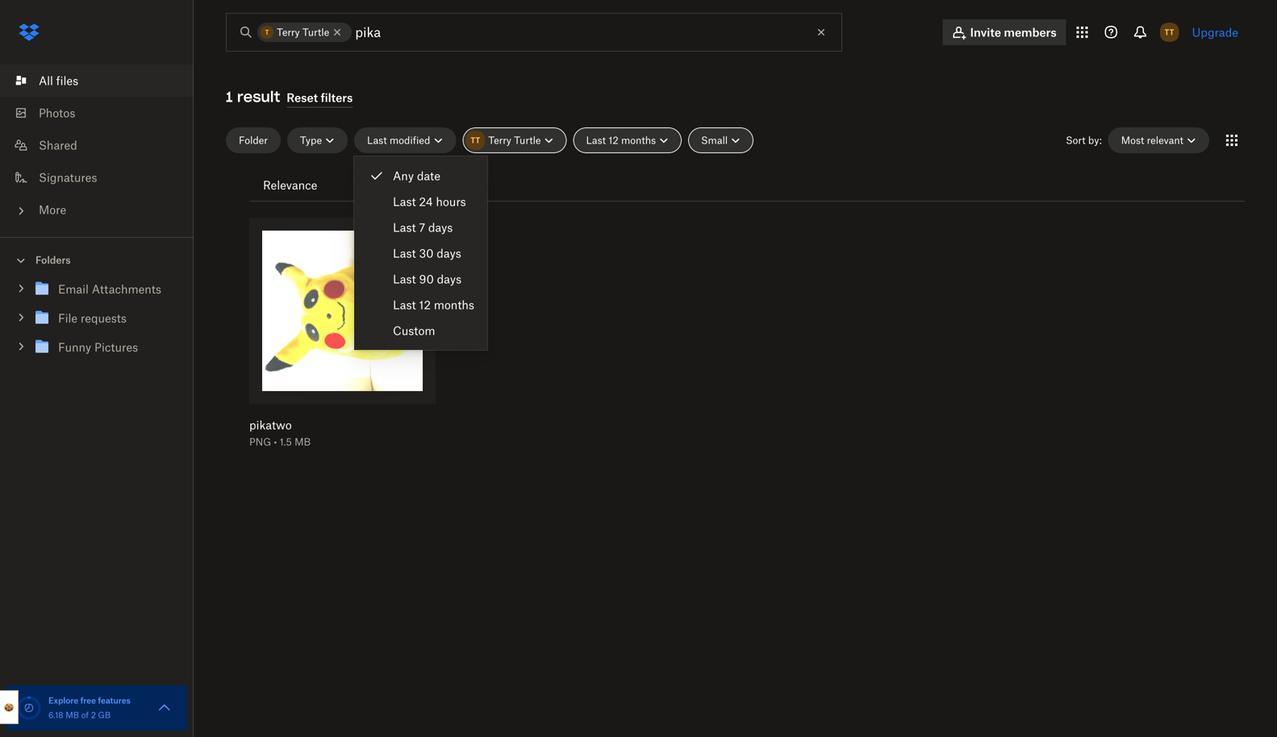 Task type: describe. For each thing, give the bounding box(es) containing it.
any
[[393, 169, 414, 183]]

1 vertical spatial terry turtle button
[[463, 127, 567, 153]]

png
[[249, 436, 271, 448]]

2
[[91, 710, 96, 721]]

30
[[419, 247, 434, 260]]

more
[[39, 203, 66, 217]]

terry turtle for terry turtle button to the bottom
[[488, 134, 541, 146]]

last for last 24 hours
[[393, 195, 416, 209]]

file, pikatwo.png row
[[243, 218, 436, 459]]

pikatwo button
[[249, 418, 394, 433]]

relevance
[[263, 178, 317, 192]]

shared link
[[13, 129, 194, 161]]

90
[[419, 272, 434, 286]]

of
[[81, 710, 89, 721]]

hours
[[436, 195, 466, 209]]

days for last 30 days
[[437, 247, 461, 260]]

1
[[226, 88, 233, 106]]

signatures
[[39, 171, 97, 184]]

custom
[[393, 324, 435, 338]]

months
[[434, 298, 474, 312]]

folder button
[[226, 127, 281, 153]]

photos link
[[13, 97, 194, 129]]

by:
[[1088, 134, 1102, 146]]

all files list item
[[0, 65, 194, 97]]

6.18
[[48, 710, 63, 721]]

Search for content from "Terry Turtle" text field
[[355, 23, 809, 42]]

12
[[419, 298, 431, 312]]

free
[[80, 696, 96, 706]]

any date radio item
[[354, 163, 487, 189]]

days for last 90 days
[[437, 272, 462, 286]]

terry turtle for the topmost terry turtle button
[[277, 26, 329, 38]]

folders button
[[0, 248, 194, 272]]

last 90 days
[[393, 272, 462, 286]]

more image
[[13, 203, 29, 219]]

pikatwo
[[249, 418, 292, 432]]



Task type: vqa. For each thing, say whether or not it's contained in the screenshot.
the bottommost "Terry Turtle" button
yes



Task type: locate. For each thing, give the bounding box(es) containing it.
last 12 months
[[393, 298, 474, 312]]

any date
[[393, 169, 441, 183]]

mb
[[295, 436, 311, 448], [66, 710, 79, 721]]

last left 30
[[393, 247, 416, 260]]

1 horizontal spatial terry
[[488, 134, 512, 146]]

terry for the topmost terry turtle button
[[277, 26, 300, 38]]

gb
[[98, 710, 111, 721]]

7
[[419, 221, 425, 234]]

0 vertical spatial terry turtle
[[277, 26, 329, 38]]

photos
[[39, 106, 75, 120]]

days right 7
[[428, 221, 453, 234]]

1 vertical spatial terry turtle
[[488, 134, 541, 146]]

mb for pikatwo
[[295, 436, 311, 448]]

1 horizontal spatial mb
[[295, 436, 311, 448]]

list containing all files
[[0, 55, 194, 237]]

shared
[[39, 138, 77, 152]]

1 vertical spatial turtle
[[514, 134, 541, 146]]

signatures link
[[13, 161, 194, 194]]

last
[[367, 134, 387, 146], [393, 195, 416, 209], [393, 221, 416, 234], [393, 247, 416, 260], [393, 272, 416, 286], [393, 298, 416, 312]]

all files
[[39, 74, 78, 88]]

last for last 7 days
[[393, 221, 416, 234]]

2 vertical spatial days
[[437, 272, 462, 286]]

pikatwo png • 1.5 mb
[[249, 418, 311, 448]]

explore
[[48, 696, 78, 706]]

features
[[98, 696, 131, 706]]

days right 30
[[437, 247, 461, 260]]

last 30 days
[[393, 247, 461, 260]]

0 horizontal spatial turtle
[[303, 26, 329, 38]]

0 horizontal spatial terry
[[277, 26, 300, 38]]

1 result
[[226, 88, 280, 106]]

turtle
[[303, 26, 329, 38], [514, 134, 541, 146]]

all
[[39, 74, 53, 88]]

last for last 30 days
[[393, 247, 416, 260]]

quota usage element
[[16, 696, 42, 721]]

terry for terry turtle button to the bottom
[[488, 134, 512, 146]]

last modified
[[367, 134, 430, 146]]

0 vertical spatial mb
[[295, 436, 311, 448]]

1 vertical spatial mb
[[66, 710, 79, 721]]

terry turtle button
[[257, 23, 352, 42], [463, 127, 567, 153]]

last left 7
[[393, 221, 416, 234]]

list
[[0, 55, 194, 237]]

0 vertical spatial days
[[428, 221, 453, 234]]

last inside popup button
[[367, 134, 387, 146]]

last modified button
[[354, 127, 456, 153]]

1 horizontal spatial terry turtle button
[[463, 127, 567, 153]]

all files link
[[13, 65, 194, 97]]

upgrade link
[[1192, 25, 1239, 39]]

result
[[237, 88, 280, 106]]

folder
[[239, 134, 268, 146]]

group
[[0, 272, 194, 374]]

sort
[[1066, 134, 1086, 146]]

0 horizontal spatial terry turtle
[[277, 26, 329, 38]]

1 horizontal spatial terry turtle
[[488, 134, 541, 146]]

last 7 days
[[393, 221, 453, 234]]

mb right the 1.5
[[295, 436, 311, 448]]

0 horizontal spatial mb
[[66, 710, 79, 721]]

last 24 hours
[[393, 195, 466, 209]]

1.5
[[280, 436, 292, 448]]

0 vertical spatial turtle
[[303, 26, 329, 38]]

last for last 90 days
[[393, 272, 416, 286]]

menu
[[354, 157, 487, 350]]

last for last modified
[[367, 134, 387, 146]]

dropbox image
[[13, 16, 45, 48]]

sort by:
[[1066, 134, 1102, 146]]

1 vertical spatial days
[[437, 247, 461, 260]]

1 vertical spatial terry
[[488, 134, 512, 146]]

terry turtle
[[277, 26, 329, 38], [488, 134, 541, 146]]

files
[[56, 74, 78, 88]]

24
[[419, 195, 433, 209]]

mb for explore
[[66, 710, 79, 721]]

0 vertical spatial terry
[[277, 26, 300, 38]]

0 horizontal spatial terry turtle button
[[257, 23, 352, 42]]

last left modified
[[367, 134, 387, 146]]

0 vertical spatial terry turtle button
[[257, 23, 352, 42]]

mb inside explore free features 6.18 mb of 2 gb
[[66, 710, 79, 721]]

date
[[417, 169, 441, 183]]

1 horizontal spatial turtle
[[514, 134, 541, 146]]

last left "90" on the left
[[393, 272, 416, 286]]

menu containing any date
[[354, 157, 487, 350]]

explore free features 6.18 mb of 2 gb
[[48, 696, 131, 721]]

•
[[274, 436, 277, 448]]

upgrade
[[1192, 25, 1239, 39]]

mb inside pikatwo png • 1.5 mb
[[295, 436, 311, 448]]

folders
[[36, 254, 71, 266]]

last left 12
[[393, 298, 416, 312]]

terry
[[277, 26, 300, 38], [488, 134, 512, 146]]

modified
[[390, 134, 430, 146]]

mb left of
[[66, 710, 79, 721]]

last for last 12 months
[[393, 298, 416, 312]]

days for last 7 days
[[428, 221, 453, 234]]

days right "90" on the left
[[437, 272, 462, 286]]

days
[[428, 221, 453, 234], [437, 247, 461, 260], [437, 272, 462, 286]]

last left 24
[[393, 195, 416, 209]]



